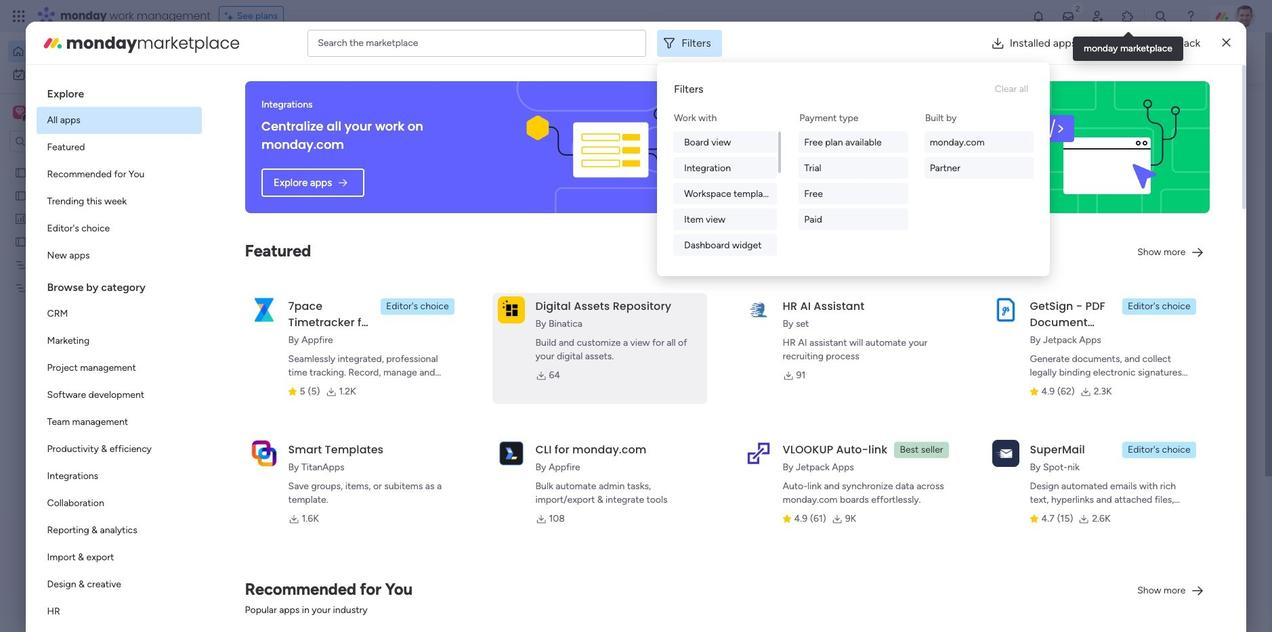 Task type: describe. For each thing, give the bounding box(es) containing it.
public board image
[[14, 189, 27, 202]]

2 workspace image from the left
[[15, 105, 24, 120]]

terry turtle image
[[1235, 5, 1256, 27]]

templates image image
[[1021, 273, 1199, 366]]

2 circle o image from the top
[[1029, 179, 1037, 189]]

public dashboard image
[[14, 212, 27, 225]]

component image
[[267, 435, 279, 447]]

monday marketplace image
[[42, 32, 63, 54]]

Search in workspace field
[[28, 134, 113, 149]]

dapulse x slim image
[[1223, 35, 1231, 51]]

1 heading from the top
[[36, 76, 202, 107]]

check circle image
[[1029, 127, 1037, 137]]

1 workspace image from the left
[[13, 105, 26, 120]]

getting started element
[[1008, 494, 1212, 548]]

v2 bolt switch image
[[1125, 50, 1133, 65]]

monday marketplace image
[[1121, 9, 1135, 23]]

1 banner logo image from the left
[[524, 81, 701, 213]]

invite members image
[[1092, 9, 1105, 23]]



Task type: locate. For each thing, give the bounding box(es) containing it.
select product image
[[12, 9, 26, 23]]

1 vertical spatial heading
[[36, 270, 202, 301]]

app logo image
[[250, 297, 278, 324], [498, 297, 525, 324], [745, 297, 772, 324], [992, 297, 1020, 324], [250, 440, 278, 467], [498, 440, 525, 467], [745, 440, 772, 467], [992, 440, 1020, 467]]

0 vertical spatial circle o image
[[1029, 162, 1037, 172]]

close recently visited image
[[250, 110, 266, 127]]

check circle image
[[1029, 145, 1037, 155]]

1 circle o image from the top
[[1029, 162, 1037, 172]]

add to favorites image
[[699, 248, 713, 261]]

quick search results list box
[[250, 127, 976, 472]]

1 vertical spatial circle o image
[[1029, 179, 1037, 189]]

update feed image
[[1062, 9, 1075, 23]]

public board image
[[14, 166, 27, 179], [14, 235, 27, 248], [267, 247, 282, 262]]

search everything image
[[1155, 9, 1168, 23]]

1 horizontal spatial banner logo image
[[1018, 81, 1194, 213]]

public dashboard image
[[745, 247, 760, 262]]

terry turtle image
[[282, 606, 309, 633]]

v2 user feedback image
[[1019, 50, 1029, 66]]

circle o image
[[1029, 162, 1037, 172], [1029, 179, 1037, 189]]

workspace image
[[13, 105, 26, 120], [15, 105, 24, 120]]

see plans image
[[225, 9, 237, 24]]

banner logo image
[[524, 81, 701, 213], [1018, 81, 1194, 213]]

help image
[[1185, 9, 1198, 23]]

heading
[[36, 76, 202, 107], [36, 270, 202, 301]]

2 image
[[1072, 1, 1084, 16]]

dapulse x slim image
[[1191, 98, 1208, 115]]

2 heading from the top
[[36, 270, 202, 301]]

0 horizontal spatial banner logo image
[[524, 81, 701, 213]]

workspace selection element
[[13, 104, 113, 122]]

list box
[[36, 76, 202, 633], [0, 158, 173, 482]]

0 vertical spatial heading
[[36, 76, 202, 107]]

option
[[8, 41, 165, 62], [8, 64, 165, 85], [36, 107, 202, 134], [36, 134, 202, 161], [0, 160, 173, 163], [36, 161, 202, 188], [36, 188, 202, 215], [36, 215, 202, 243], [36, 243, 202, 270], [36, 301, 202, 328], [36, 328, 202, 355], [36, 355, 202, 382], [36, 382, 202, 409], [36, 409, 202, 436], [36, 436, 202, 464], [36, 464, 202, 491], [36, 491, 202, 518], [36, 518, 202, 545], [36, 545, 202, 572], [36, 572, 202, 599], [36, 599, 202, 626]]

notifications image
[[1032, 9, 1046, 23]]

2 banner logo image from the left
[[1018, 81, 1194, 213]]

component image
[[745, 269, 758, 281]]



Task type: vqa. For each thing, say whether or not it's contained in the screenshot.
Search in workspace field
yes



